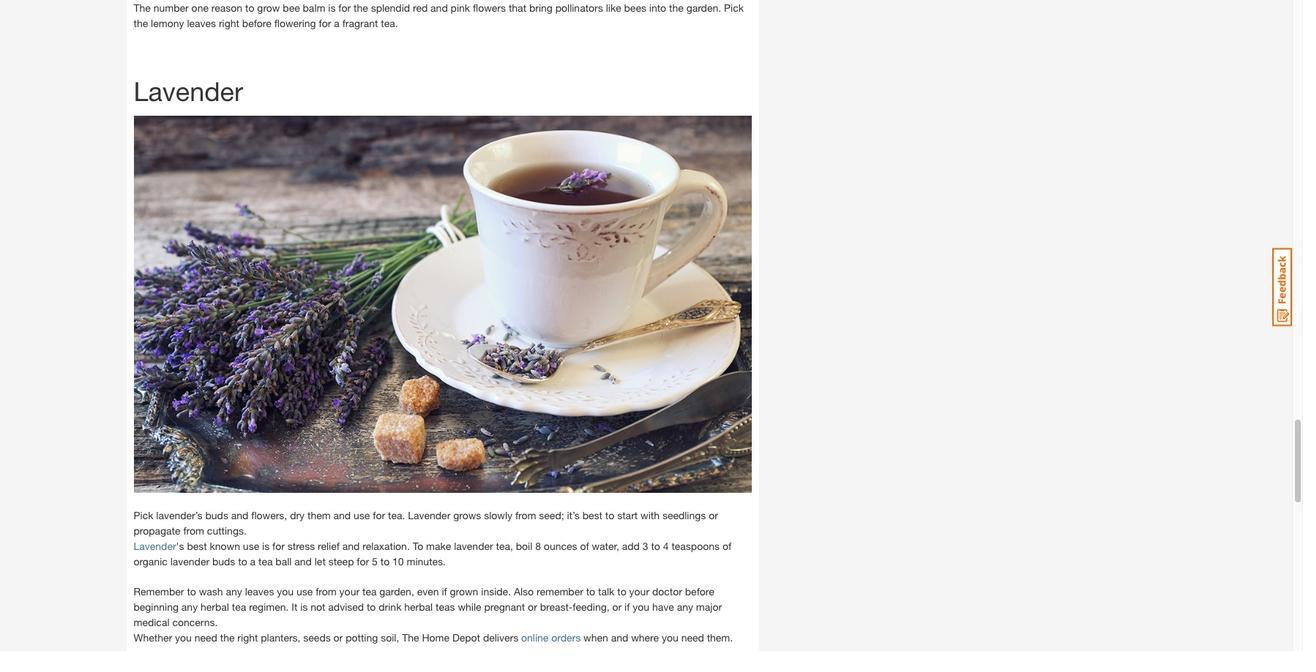 Task type: vqa. For each thing, say whether or not it's contained in the screenshot.
4th 1 from the bottom of the page
no



Task type: describe. For each thing, give the bounding box(es) containing it.
10
[[393, 555, 404, 568]]

seeds
[[304, 631, 331, 644]]

the inside the number one reason to grow bee balm is for the splendid red and pink flowers that bring pollinators like bees into the garden. pick the lemony leaves right before flowering for a fragrant tea.
[[134, 2, 151, 14]]

the number one reason to grow bee balm is for the splendid red and pink flowers that bring pollinators like bees into the garden. pick the lemony leaves right before flowering for a fragrant tea.
[[134, 2, 744, 29]]

ounces
[[544, 540, 578, 552]]

the up fragrant
[[354, 2, 368, 14]]

2 vertical spatial lavender
[[134, 540, 176, 552]]

like
[[606, 2, 622, 14]]

lavender link
[[134, 540, 176, 552]]

make
[[426, 540, 452, 552]]

red
[[413, 2, 428, 14]]

for inside pick lavender's buds and flowers, dry them and use for tea. lavender grows slowly from seed; it's best to start with seedlings or propagate from cuttings.
[[373, 509, 385, 521]]

drink
[[379, 601, 402, 613]]

grown
[[450, 585, 479, 598]]

into
[[650, 2, 667, 14]]

2 horizontal spatial any
[[677, 601, 694, 613]]

tea,
[[496, 540, 513, 552]]

balm
[[303, 2, 326, 14]]

or down also
[[528, 601, 538, 613]]

add
[[622, 540, 640, 552]]

8
[[536, 540, 541, 552]]

inside.
[[482, 585, 511, 598]]

for up ball
[[273, 540, 285, 552]]

the inside remember to wash any leaves you use from your tea garden, even if grown inside. also remember to talk to your doctor before beginning any herbal tea regimen. it is not advised to drink herbal teas while pregnant or breast-feeding, or if you have any major medical concerns. whether you need the right planters, seeds or potting soil, the home depot delivers online orders when and where you need them.
[[402, 631, 419, 644]]

reason
[[212, 2, 243, 14]]

is inside 's best known use is for stress relief and relaxation. to make lavender tea, boil 8 ounces of water, add 3 to 4 teaspoons of organic lavender buds to a tea ball and let steep for 5 to 10 minutes.
[[262, 540, 270, 552]]

teas
[[436, 601, 455, 613]]

not
[[311, 601, 326, 613]]

and up steep at the bottom left
[[343, 540, 360, 552]]

potting
[[346, 631, 378, 644]]

flowers
[[473, 2, 506, 14]]

slowly
[[484, 509, 513, 521]]

to right talk
[[618, 585, 627, 598]]

when
[[584, 631, 609, 644]]

orders
[[552, 631, 581, 644]]

remember
[[537, 585, 584, 598]]

to left drink
[[367, 601, 376, 613]]

best inside pick lavender's buds and flowers, dry them and use for tea. lavender grows slowly from seed; it's best to start with seedlings or propagate from cuttings.
[[583, 509, 603, 521]]

lavender's
[[156, 509, 203, 521]]

leaves inside the number one reason to grow bee balm is for the splendid red and pink flowers that bring pollinators like bees into the garden. pick the lemony leaves right before flowering for a fragrant tea.
[[187, 17, 216, 29]]

2 herbal from the left
[[405, 601, 433, 613]]

2 of from the left
[[723, 540, 732, 552]]

organic
[[134, 555, 168, 568]]

remember
[[134, 585, 184, 598]]

and right them
[[334, 509, 351, 521]]

to right 3
[[652, 540, 661, 552]]

minutes.
[[407, 555, 446, 568]]

or down talk
[[613, 601, 622, 613]]

's
[[176, 540, 184, 552]]

flowers,
[[251, 509, 287, 521]]

best inside 's best known use is for stress relief and relaxation. to make lavender tea, boil 8 ounces of water, add 3 to 4 teaspoons of organic lavender buds to a tea ball and let steep for 5 to 10 minutes.
[[187, 540, 207, 552]]

's best known use is for stress relief and relaxation. to make lavender tea, boil 8 ounces of water, add 3 to 4 teaspoons of organic lavender buds to a tea ball and let steep for 5 to 10 minutes.
[[134, 540, 732, 568]]

depot
[[453, 631, 481, 644]]

0 horizontal spatial any
[[182, 601, 198, 613]]

to left 'wash' at the bottom of the page
[[187, 585, 196, 598]]

concerns.
[[172, 616, 218, 628]]

1 your from the left
[[340, 585, 360, 598]]

to down the known
[[238, 555, 247, 568]]

pregnant
[[485, 601, 525, 613]]

1 need from the left
[[195, 631, 217, 644]]

them.
[[707, 631, 733, 644]]

use inside pick lavender's buds and flowers, dry them and use for tea. lavender grows slowly from seed; it's best to start with seedlings or propagate from cuttings.
[[354, 509, 370, 521]]

bring
[[530, 2, 553, 14]]

it's
[[567, 509, 580, 521]]

while
[[458, 601, 482, 613]]

1 horizontal spatial any
[[226, 585, 242, 598]]

one
[[192, 2, 209, 14]]

pick inside the number one reason to grow bee balm is for the splendid red and pink flowers that bring pollinators like bees into the garden. pick the lemony leaves right before flowering for a fragrant tea.
[[724, 2, 744, 14]]

grow
[[257, 2, 280, 14]]

to inside the number one reason to grow bee balm is for the splendid red and pink flowers that bring pollinators like bees into the garden. pick the lemony leaves right before flowering for a fragrant tea.
[[245, 2, 255, 14]]

pollinators
[[556, 2, 603, 14]]

wash
[[199, 585, 223, 598]]

online
[[522, 631, 549, 644]]

a inside 's best known use is for stress relief and relaxation. to make lavender tea, boil 8 ounces of water, add 3 to 4 teaspoons of organic lavender buds to a tea ball and let steep for 5 to 10 minutes.
[[250, 555, 256, 568]]

4
[[664, 540, 669, 552]]

seedlings
[[663, 509, 706, 521]]

it
[[292, 601, 298, 613]]

whether
[[134, 631, 172, 644]]

water,
[[592, 540, 620, 552]]

medical
[[134, 616, 170, 628]]

is inside the number one reason to grow bee balm is for the splendid red and pink flowers that bring pollinators like bees into the garden. pick the lemony leaves right before flowering for a fragrant tea.
[[328, 2, 336, 14]]

1 horizontal spatial if
[[625, 601, 630, 613]]

doctor
[[653, 585, 683, 598]]

and down stress
[[295, 555, 312, 568]]

let
[[315, 555, 326, 568]]

bees
[[625, 2, 647, 14]]

splendid
[[371, 2, 410, 14]]

5
[[372, 555, 378, 568]]

teaspoons
[[672, 540, 720, 552]]



Task type: locate. For each thing, give the bounding box(es) containing it.
your left 'doctor'
[[630, 585, 650, 598]]

best right 's
[[187, 540, 207, 552]]

buds inside pick lavender's buds and flowers, dry them and use for tea. lavender grows slowly from seed; it's best to start with seedlings or propagate from cuttings.
[[205, 509, 228, 521]]

pick right 'garden.' at the right
[[724, 2, 744, 14]]

seed;
[[539, 509, 565, 521]]

your up advised
[[340, 585, 360, 598]]

the inside remember to wash any leaves you use from your tea garden, even if grown inside. also remember to talk to your doctor before beginning any herbal tea regimen. it is not advised to drink herbal teas while pregnant or breast-feeding, or if you have any major medical concerns. whether you need the right planters, seeds or potting soil, the home depot delivers online orders when and where you need them.
[[220, 631, 235, 644]]

delivers
[[483, 631, 519, 644]]

2 horizontal spatial use
[[354, 509, 370, 521]]

1 vertical spatial if
[[625, 601, 630, 613]]

the right into at the top of the page
[[670, 2, 684, 14]]

0 horizontal spatial use
[[243, 540, 259, 552]]

bee
[[283, 2, 300, 14]]

garden.
[[687, 2, 722, 14]]

0 vertical spatial a
[[334, 17, 340, 29]]

1 vertical spatial tea
[[363, 585, 377, 598]]

to
[[413, 540, 424, 552]]

1 vertical spatial a
[[250, 555, 256, 568]]

flowering
[[274, 17, 316, 29]]

is right the it
[[300, 601, 308, 613]]

right inside remember to wash any leaves you use from your tea garden, even if grown inside. also remember to talk to your doctor before beginning any herbal tea regimen. it is not advised to drink herbal teas while pregnant or breast-feeding, or if you have any major medical concerns. whether you need the right planters, seeds or potting soil, the home depot delivers online orders when and where you need them.
[[238, 631, 258, 644]]

where
[[632, 631, 659, 644]]

for down balm
[[319, 17, 331, 29]]

1 vertical spatial right
[[238, 631, 258, 644]]

lavender left tea,
[[454, 540, 493, 552]]

or right seeds
[[334, 631, 343, 644]]

pick up propagate
[[134, 509, 153, 521]]

before inside remember to wash any leaves you use from your tea garden, even if grown inside. also remember to talk to your doctor before beginning any herbal tea regimen. it is not advised to drink herbal teas while pregnant or breast-feeding, or if you have any major medical concerns. whether you need the right planters, seeds or potting soil, the home depot delivers online orders when and where you need them.
[[686, 585, 715, 598]]

buds down the known
[[212, 555, 235, 568]]

any
[[226, 585, 242, 598], [182, 601, 198, 613], [677, 601, 694, 613]]

the left lemony
[[134, 17, 148, 29]]

lavender down propagate
[[134, 540, 176, 552]]

0 vertical spatial the
[[134, 2, 151, 14]]

1 vertical spatial the
[[402, 631, 419, 644]]

if left have
[[625, 601, 630, 613]]

1 of from the left
[[580, 540, 589, 552]]

leaves
[[187, 17, 216, 29], [245, 585, 274, 598]]

and up cuttings.
[[231, 509, 249, 521]]

2 vertical spatial is
[[300, 601, 308, 613]]

and right when
[[611, 631, 629, 644]]

number
[[154, 2, 189, 14]]

tea inside 's best known use is for stress relief and relaxation. to make lavender tea, boil 8 ounces of water, add 3 to 4 teaspoons of organic lavender buds to a tea ball and let steep for 5 to 10 minutes.
[[259, 555, 273, 568]]

0 horizontal spatial best
[[187, 540, 207, 552]]

lavender up make
[[408, 509, 451, 521]]

any up concerns.
[[182, 601, 198, 613]]

before down grow
[[242, 17, 272, 29]]

with
[[641, 509, 660, 521]]

herbal down 'wash' at the bottom of the page
[[201, 601, 229, 613]]

use inside 's best known use is for stress relief and relaxation. to make lavender tea, boil 8 ounces of water, add 3 to 4 teaspoons of organic lavender buds to a tea ball and let steep for 5 to 10 minutes.
[[243, 540, 259, 552]]

1 horizontal spatial your
[[630, 585, 650, 598]]

of left water, in the bottom of the page
[[580, 540, 589, 552]]

propagate
[[134, 524, 181, 537]]

is down flowers,
[[262, 540, 270, 552]]

1 vertical spatial tea.
[[388, 509, 405, 521]]

to inside pick lavender's buds and flowers, dry them and use for tea. lavender grows slowly from seed; it's best to start with seedlings or propagate from cuttings.
[[606, 509, 615, 521]]

the right soil,
[[402, 631, 419, 644]]

0 horizontal spatial need
[[195, 631, 217, 644]]

1 vertical spatial use
[[243, 540, 259, 552]]

lavender inside pick lavender's buds and flowers, dry them and use for tea. lavender grows slowly from seed; it's best to start with seedlings or propagate from cuttings.
[[408, 509, 451, 521]]

feeding,
[[573, 601, 610, 613]]

of right teaspoons
[[723, 540, 732, 552]]

tea. down splendid
[[381, 17, 398, 29]]

1 vertical spatial before
[[686, 585, 715, 598]]

from left seed;
[[516, 509, 537, 521]]

any right 'wash' at the bottom of the page
[[226, 585, 242, 598]]

1 horizontal spatial a
[[334, 17, 340, 29]]

0 vertical spatial from
[[516, 509, 537, 521]]

0 horizontal spatial a
[[250, 555, 256, 568]]

and inside the number one reason to grow bee balm is for the splendid red and pink flowers that bring pollinators like bees into the garden. pick the lemony leaves right before flowering for a fragrant tea.
[[431, 2, 448, 14]]

leaves down one
[[187, 17, 216, 29]]

before
[[242, 17, 272, 29], [686, 585, 715, 598]]

to
[[245, 2, 255, 14], [606, 509, 615, 521], [652, 540, 661, 552], [238, 555, 247, 568], [381, 555, 390, 568], [187, 585, 196, 598], [587, 585, 596, 598], [618, 585, 627, 598], [367, 601, 376, 613]]

1 horizontal spatial lavender
[[454, 540, 493, 552]]

leaves inside remember to wash any leaves you use from your tea garden, even if grown inside. also remember to talk to your doctor before beginning any herbal tea regimen. it is not advised to drink herbal teas while pregnant or breast-feeding, or if you have any major medical concerns. whether you need the right planters, seeds or potting soil, the home depot delivers online orders when and where you need them.
[[245, 585, 274, 598]]

steep
[[329, 555, 354, 568]]

0 horizontal spatial leaves
[[187, 17, 216, 29]]

0 horizontal spatial if
[[442, 585, 447, 598]]

1 horizontal spatial pick
[[724, 2, 744, 14]]

lavender
[[454, 540, 493, 552], [170, 555, 210, 568]]

or inside pick lavender's buds and flowers, dry them and use for tea. lavender grows slowly from seed; it's best to start with seedlings or propagate from cuttings.
[[709, 509, 719, 521]]

to left start
[[606, 509, 615, 521]]

best right it's
[[583, 509, 603, 521]]

2 your from the left
[[630, 585, 650, 598]]

or
[[709, 509, 719, 521], [528, 601, 538, 613], [613, 601, 622, 613], [334, 631, 343, 644]]

for
[[339, 2, 351, 14], [319, 17, 331, 29], [373, 509, 385, 521], [273, 540, 285, 552], [357, 555, 369, 568]]

0 vertical spatial lavender
[[134, 76, 243, 107]]

is inside remember to wash any leaves you use from your tea garden, even if grown inside. also remember to talk to your doctor before beginning any herbal tea regimen. it is not advised to drink herbal teas while pregnant or breast-feeding, or if you have any major medical concerns. whether you need the right planters, seeds or potting soil, the home depot delivers online orders when and where you need them.
[[300, 601, 308, 613]]

1 vertical spatial lavender
[[170, 555, 210, 568]]

1 horizontal spatial the
[[402, 631, 419, 644]]

remember to wash any leaves you use from your tea garden, even if grown inside. also remember to talk to your doctor before beginning any herbal tea regimen. it is not advised to drink herbal teas while pregnant or breast-feeding, or if you have any major medical concerns. whether you need the right planters, seeds or potting soil, the home depot delivers online orders when and where you need them.
[[134, 585, 733, 644]]

1 vertical spatial buds
[[212, 555, 235, 568]]

a inside the number one reason to grow bee balm is for the splendid red and pink flowers that bring pollinators like bees into the garden. pick the lemony leaves right before flowering for a fragrant tea.
[[334, 17, 340, 29]]

tea.
[[381, 17, 398, 29], [388, 509, 405, 521]]

0 horizontal spatial of
[[580, 540, 589, 552]]

for up fragrant
[[339, 2, 351, 14]]

1 horizontal spatial of
[[723, 540, 732, 552]]

1 horizontal spatial from
[[316, 585, 337, 598]]

talk
[[599, 585, 615, 598]]

to up the feeding,
[[587, 585, 596, 598]]

is
[[328, 2, 336, 14], [262, 540, 270, 552], [300, 601, 308, 613]]

them
[[308, 509, 331, 521]]

tea. inside pick lavender's buds and flowers, dry them and use for tea. lavender grows slowly from seed; it's best to start with seedlings or propagate from cuttings.
[[388, 509, 405, 521]]

relief
[[318, 540, 340, 552]]

have
[[653, 601, 675, 613]]

1 vertical spatial best
[[187, 540, 207, 552]]

to right 5
[[381, 555, 390, 568]]

from up 's
[[183, 524, 204, 537]]

or right 'seedlings'
[[709, 509, 719, 521]]

soil,
[[381, 631, 399, 644]]

the down 'wash' at the bottom of the page
[[220, 631, 235, 644]]

pick lavender's buds and flowers, dry them and use for tea. lavender grows slowly from seed; it's best to start with seedlings or propagate from cuttings.
[[134, 509, 719, 537]]

2 horizontal spatial tea
[[363, 585, 377, 598]]

1 horizontal spatial best
[[583, 509, 603, 521]]

1 horizontal spatial use
[[297, 585, 313, 598]]

0 vertical spatial use
[[354, 509, 370, 521]]

you left have
[[633, 601, 650, 613]]

1 vertical spatial lavender
[[408, 509, 451, 521]]

lavender down 's
[[170, 555, 210, 568]]

you right where
[[662, 631, 679, 644]]

any right have
[[677, 601, 694, 613]]

1 vertical spatial from
[[183, 524, 204, 537]]

that
[[509, 2, 527, 14]]

beginning
[[134, 601, 179, 613]]

tea left "garden," on the bottom
[[363, 585, 377, 598]]

tea left ball
[[259, 555, 273, 568]]

to left grow
[[245, 2, 255, 14]]

2 horizontal spatial from
[[516, 509, 537, 521]]

1 horizontal spatial before
[[686, 585, 715, 598]]

also
[[514, 585, 534, 598]]

1 horizontal spatial tea
[[259, 555, 273, 568]]

2 need from the left
[[682, 631, 705, 644]]

2 vertical spatial use
[[297, 585, 313, 598]]

0 vertical spatial tea
[[259, 555, 273, 568]]

boil
[[516, 540, 533, 552]]

home
[[422, 631, 450, 644]]

if up teas
[[442, 585, 447, 598]]

buds up cuttings.
[[205, 509, 228, 521]]

0 vertical spatial tea.
[[381, 17, 398, 29]]

right inside the number one reason to grow bee balm is for the splendid red and pink flowers that bring pollinators like bees into the garden. pick the lemony leaves right before flowering for a fragrant tea.
[[219, 17, 240, 29]]

if
[[442, 585, 447, 598], [625, 601, 630, 613]]

you up the it
[[277, 585, 294, 598]]

0 horizontal spatial herbal
[[201, 601, 229, 613]]

lemony
[[151, 17, 184, 29]]

0 horizontal spatial your
[[340, 585, 360, 598]]

0 vertical spatial buds
[[205, 509, 228, 521]]

tea. inside the number one reason to grow bee balm is for the splendid red and pink flowers that bring pollinators like bees into the garden. pick the lemony leaves right before flowering for a fragrant tea.
[[381, 17, 398, 29]]

need down concerns.
[[195, 631, 217, 644]]

you
[[277, 585, 294, 598], [633, 601, 650, 613], [175, 631, 192, 644], [662, 631, 679, 644]]

need
[[195, 631, 217, 644], [682, 631, 705, 644]]

lavender down lemony
[[134, 76, 243, 107]]

of
[[580, 540, 589, 552], [723, 540, 732, 552]]

0 vertical spatial before
[[242, 17, 272, 29]]

even
[[417, 585, 439, 598]]

ball
[[276, 555, 292, 568]]

dry
[[290, 509, 305, 521]]

0 vertical spatial right
[[219, 17, 240, 29]]

0 horizontal spatial tea
[[232, 601, 246, 613]]

garden,
[[380, 585, 414, 598]]

0 horizontal spatial pick
[[134, 509, 153, 521]]

a left ball
[[250, 555, 256, 568]]

and right red
[[431, 2, 448, 14]]

2 vertical spatial tea
[[232, 601, 246, 613]]

a left fragrant
[[334, 17, 340, 29]]

0 vertical spatial pick
[[724, 2, 744, 14]]

0 horizontal spatial lavender
[[170, 555, 210, 568]]

use inside remember to wash any leaves you use from your tea garden, even if grown inside. also remember to talk to your doctor before beginning any herbal tea regimen. it is not advised to drink herbal teas while pregnant or breast-feeding, or if you have any major medical concerns. whether you need the right planters, seeds or potting soil, the home depot delivers online orders when and where you need them.
[[297, 585, 313, 598]]

0 vertical spatial lavender
[[454, 540, 493, 552]]

herbal down the even
[[405, 601, 433, 613]]

1 vertical spatial pick
[[134, 509, 153, 521]]

tea left the regimen.
[[232, 601, 246, 613]]

from up not at bottom
[[316, 585, 337, 598]]

1 herbal from the left
[[201, 601, 229, 613]]

from inside remember to wash any leaves you use from your tea garden, even if grown inside. also remember to talk to your doctor before beginning any herbal tea regimen. it is not advised to drink herbal teas while pregnant or breast-feeding, or if you have any major medical concerns. whether you need the right planters, seeds or potting soil, the home depot delivers online orders when and where you need them.
[[316, 585, 337, 598]]

pick inside pick lavender's buds and flowers, dry them and use for tea. lavender grows slowly from seed; it's best to start with seedlings or propagate from cuttings.
[[134, 509, 153, 521]]

use up the it
[[297, 585, 313, 598]]

right down reason
[[219, 17, 240, 29]]

2 vertical spatial from
[[316, 585, 337, 598]]

0 horizontal spatial before
[[242, 17, 272, 29]]

planters,
[[261, 631, 301, 644]]

lavender stems and a cup of tea image
[[134, 116, 752, 493]]

best
[[583, 509, 603, 521], [187, 540, 207, 552]]

and inside remember to wash any leaves you use from your tea garden, even if grown inside. also remember to talk to your doctor before beginning any herbal tea regimen. it is not advised to drink herbal teas while pregnant or breast-feeding, or if you have any major medical concerns. whether you need the right planters, seeds or potting soil, the home depot delivers online orders when and where you need them.
[[611, 631, 629, 644]]

1 horizontal spatial need
[[682, 631, 705, 644]]

relaxation.
[[363, 540, 410, 552]]

your
[[340, 585, 360, 598], [630, 585, 650, 598]]

for up relaxation.
[[373, 509, 385, 521]]

grows
[[454, 509, 482, 521]]

0 horizontal spatial from
[[183, 524, 204, 537]]

fragrant
[[343, 17, 378, 29]]

the
[[354, 2, 368, 14], [670, 2, 684, 14], [134, 17, 148, 29], [220, 631, 235, 644]]

leaves up the regimen.
[[245, 585, 274, 598]]

and
[[431, 2, 448, 14], [231, 509, 249, 521], [334, 509, 351, 521], [343, 540, 360, 552], [295, 555, 312, 568], [611, 631, 629, 644]]

before up the major
[[686, 585, 715, 598]]

0 horizontal spatial the
[[134, 2, 151, 14]]

0 horizontal spatial is
[[262, 540, 270, 552]]

tea. up relaxation.
[[388, 509, 405, 521]]

need left them.
[[682, 631, 705, 644]]

from
[[516, 509, 537, 521], [183, 524, 204, 537], [316, 585, 337, 598]]

breast-
[[540, 601, 573, 613]]

a
[[334, 17, 340, 29], [250, 555, 256, 568]]

tea
[[259, 555, 273, 568], [363, 585, 377, 598], [232, 601, 246, 613]]

pink
[[451, 2, 470, 14]]

regimen.
[[249, 601, 289, 613]]

1 horizontal spatial is
[[300, 601, 308, 613]]

known
[[210, 540, 240, 552]]

use right the known
[[243, 540, 259, 552]]

start
[[618, 509, 638, 521]]

online orders link
[[522, 631, 581, 644]]

3
[[643, 540, 649, 552]]

advised
[[328, 601, 364, 613]]

buds
[[205, 509, 228, 521], [212, 555, 235, 568]]

2 horizontal spatial is
[[328, 2, 336, 14]]

0 vertical spatial is
[[328, 2, 336, 14]]

1 vertical spatial leaves
[[245, 585, 274, 598]]

feedback link image
[[1273, 248, 1293, 327]]

right
[[219, 17, 240, 29], [238, 631, 258, 644]]

for left 5
[[357, 555, 369, 568]]

the left number
[[134, 2, 151, 14]]

cuttings.
[[207, 524, 247, 537]]

0 vertical spatial best
[[583, 509, 603, 521]]

1 horizontal spatial herbal
[[405, 601, 433, 613]]

right left the planters,
[[238, 631, 258, 644]]

you down concerns.
[[175, 631, 192, 644]]

1 vertical spatial is
[[262, 540, 270, 552]]

0 vertical spatial leaves
[[187, 17, 216, 29]]

use
[[354, 509, 370, 521], [243, 540, 259, 552], [297, 585, 313, 598]]

use up relaxation.
[[354, 509, 370, 521]]

before inside the number one reason to grow bee balm is for the splendid red and pink flowers that bring pollinators like bees into the garden. pick the lemony leaves right before flowering for a fragrant tea.
[[242, 17, 272, 29]]

buds inside 's best known use is for stress relief and relaxation. to make lavender tea, boil 8 ounces of water, add 3 to 4 teaspoons of organic lavender buds to a tea ball and let steep for 5 to 10 minutes.
[[212, 555, 235, 568]]

is right balm
[[328, 2, 336, 14]]

stress
[[288, 540, 315, 552]]

herbal
[[201, 601, 229, 613], [405, 601, 433, 613]]

major
[[697, 601, 722, 613]]

1 horizontal spatial leaves
[[245, 585, 274, 598]]

0 vertical spatial if
[[442, 585, 447, 598]]



